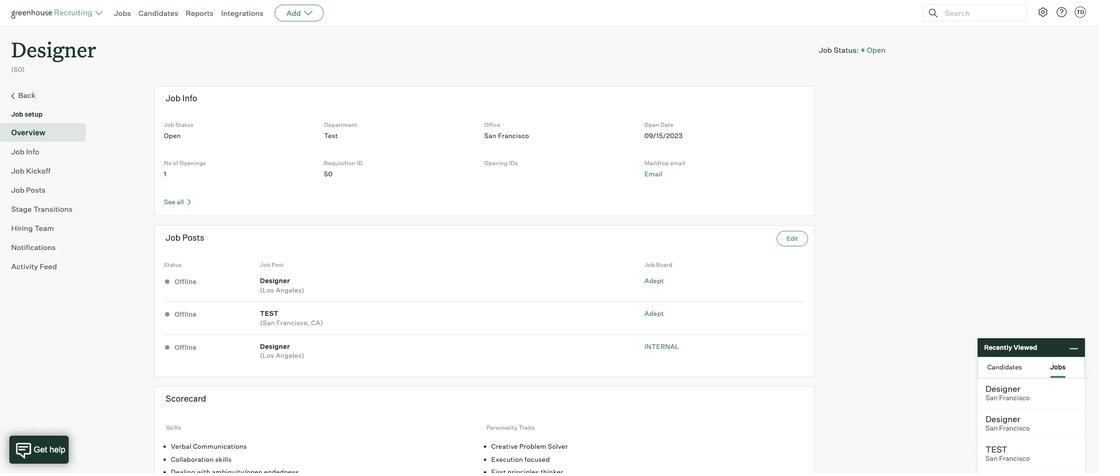 Task type: locate. For each thing, give the bounding box(es) containing it.
test for test san francisco
[[986, 445, 1008, 455]]

0 horizontal spatial test
[[260, 310, 279, 318]]

0 horizontal spatial candidates
[[139, 8, 178, 18]]

open right the status:
[[867, 45, 886, 54]]

1 vertical spatial adept
[[645, 310, 664, 318]]

designer
[[11, 36, 96, 63], [260, 277, 290, 285], [260, 343, 290, 351], [986, 384, 1021, 394], [986, 415, 1021, 425]]

0 horizontal spatial job posts
[[11, 185, 46, 195]]

opening ids
[[485, 160, 518, 167]]

2 adept from the top
[[645, 310, 664, 318]]

department
[[324, 122, 357, 129]]

overview
[[11, 128, 45, 137]]

2 designer (los angeles) from the top
[[260, 343, 305, 360]]

(50)
[[11, 66, 25, 73]]

0 vertical spatial info
[[183, 93, 197, 103]]

designer (los angeles) down post
[[260, 277, 305, 294]]

no of openings
[[164, 160, 206, 167]]

ca)
[[311, 319, 323, 327]]

1 vertical spatial jobs
[[1051, 363, 1066, 371]]

adept link down job board
[[645, 277, 664, 285]]

san francisco
[[485, 132, 529, 140]]

designer down greenhouse recruiting image
[[11, 36, 96, 63]]

candidates down recently viewed
[[988, 363, 1023, 371]]

back
[[18, 91, 36, 100]]

09/15/2023
[[645, 132, 683, 140]]

designer (los angeles) for adept
[[260, 277, 305, 294]]

job kickoff link
[[11, 165, 82, 177]]

0 vertical spatial (los
[[260, 286, 274, 294]]

1 vertical spatial (los
[[260, 352, 274, 360]]

designer san francisco up test san francisco
[[986, 415, 1030, 433]]

test
[[324, 132, 338, 140]]

adept link for test (san francisco, ca)
[[645, 310, 664, 318]]

info inside job info link
[[26, 147, 39, 156]]

designer (los angeles)
[[260, 277, 305, 294], [260, 343, 305, 360]]

0 horizontal spatial jobs
[[114, 8, 131, 18]]

tab list
[[979, 358, 1085, 379]]

designer (los angeles) down francisco, on the left
[[260, 343, 305, 360]]

see all link
[[164, 198, 191, 206]]

job status
[[164, 122, 194, 129]]

internal link
[[645, 343, 680, 351]]

job info link
[[11, 146, 82, 157]]

communications
[[193, 443, 247, 451]]

0 horizontal spatial open
[[164, 132, 181, 140]]

1 vertical spatial angeles)
[[276, 352, 305, 360]]

0 horizontal spatial posts
[[26, 185, 46, 195]]

1 horizontal spatial open
[[645, 122, 660, 129]]

status
[[176, 122, 194, 129], [164, 262, 182, 269]]

1 vertical spatial test
[[986, 445, 1008, 455]]

1 vertical spatial job posts
[[166, 233, 205, 243]]

job posts down job kickoff
[[11, 185, 46, 195]]

job left kickoff
[[11, 166, 24, 176]]

info up job kickoff
[[26, 147, 39, 156]]

viewed
[[1014, 344, 1038, 352]]

0 vertical spatial designer san francisco
[[986, 384, 1030, 403]]

2 angeles) from the top
[[276, 352, 305, 360]]

focused
[[525, 456, 550, 464]]

job setup
[[11, 110, 43, 118]]

integrations link
[[221, 8, 264, 18]]

feed
[[40, 262, 57, 271]]

job posts inside the job posts link
[[11, 185, 46, 195]]

francisco,
[[277, 319, 310, 327]]

candidates right jobs "link"
[[139, 8, 178, 18]]

francisco inside test san francisco
[[1000, 455, 1030, 464]]

posts down kickoff
[[26, 185, 46, 195]]

1 vertical spatial status
[[164, 262, 182, 269]]

adept
[[645, 277, 664, 285], [645, 310, 664, 318]]

1 vertical spatial designer san francisco
[[986, 415, 1030, 433]]

job info
[[166, 93, 197, 103], [11, 147, 39, 156]]

email
[[671, 160, 686, 167]]

job kickoff
[[11, 166, 50, 176]]

posts
[[26, 185, 46, 195], [183, 233, 205, 243]]

job up the job status
[[166, 93, 181, 103]]

add
[[287, 8, 301, 18]]

open down the job status
[[164, 132, 181, 140]]

hiring team link
[[11, 223, 82, 234]]

1 horizontal spatial info
[[183, 93, 197, 103]]

openings
[[180, 160, 206, 167]]

info
[[183, 93, 197, 103], [26, 147, 39, 156]]

job left the status:
[[819, 45, 833, 54]]

adept for designer (los angeles)
[[645, 277, 664, 285]]

0 vertical spatial jobs
[[114, 8, 131, 18]]

info up the job status
[[183, 93, 197, 103]]

designer san francisco down recently viewed
[[986, 384, 1030, 403]]

open left date
[[645, 122, 660, 129]]

1 vertical spatial offline
[[173, 311, 197, 319]]

open date
[[645, 122, 674, 129]]

ids
[[509, 160, 518, 167]]

1 vertical spatial open
[[645, 122, 660, 129]]

test inside test (san francisco, ca)
[[260, 310, 279, 318]]

test inside test san francisco
[[986, 445, 1008, 455]]

1 vertical spatial info
[[26, 147, 39, 156]]

job up "no"
[[164, 122, 174, 129]]

0 horizontal spatial info
[[26, 147, 39, 156]]

notifications
[[11, 243, 56, 252]]

1 vertical spatial adept link
[[645, 310, 664, 318]]

adept up internal link in the right bottom of the page
[[645, 310, 664, 318]]

(san
[[260, 319, 275, 327]]

1 vertical spatial candidates
[[988, 363, 1023, 371]]

0 vertical spatial adept link
[[645, 277, 664, 285]]

0 vertical spatial angeles)
[[276, 286, 305, 294]]

date
[[661, 122, 674, 129]]

test for test (san francisco, ca)
[[260, 310, 279, 318]]

2 horizontal spatial open
[[867, 45, 886, 54]]

job info down overview on the top of the page
[[11, 147, 39, 156]]

(los
[[260, 286, 274, 294], [260, 352, 274, 360]]

san
[[485, 132, 497, 140], [986, 394, 998, 403], [986, 425, 998, 433], [986, 455, 998, 464]]

1 designer (los angeles) from the top
[[260, 277, 305, 294]]

0 vertical spatial adept
[[645, 277, 664, 285]]

of
[[173, 160, 178, 167]]

job info up the job status
[[166, 93, 197, 103]]

job posts
[[11, 185, 46, 195], [166, 233, 205, 243]]

1 adept from the top
[[645, 277, 664, 285]]

adept down job board
[[645, 277, 664, 285]]

2 vertical spatial offline
[[173, 344, 197, 352]]

problem
[[520, 443, 547, 451]]

stage
[[11, 205, 32, 214]]

edit
[[787, 235, 799, 243]]

td button
[[1074, 5, 1089, 20]]

2 adept link from the top
[[645, 310, 664, 318]]

1 angeles) from the top
[[276, 286, 305, 294]]

1 horizontal spatial job info
[[166, 93, 197, 103]]

candidates
[[139, 8, 178, 18], [988, 363, 1023, 371]]

offline
[[173, 278, 197, 286], [173, 311, 197, 319], [173, 344, 197, 352]]

angeles) for internal
[[276, 352, 305, 360]]

test
[[260, 310, 279, 318], [986, 445, 1008, 455]]

adept link
[[645, 277, 664, 285], [645, 310, 664, 318]]

recently viewed
[[985, 344, 1038, 352]]

0 vertical spatial job info
[[166, 93, 197, 103]]

0 vertical spatial test
[[260, 310, 279, 318]]

job board
[[645, 262, 673, 269]]

id
[[357, 160, 363, 167]]

1 vertical spatial designer (los angeles)
[[260, 343, 305, 360]]

2 (los from the top
[[260, 352, 274, 360]]

(los down job post
[[260, 286, 274, 294]]

3 offline from the top
[[173, 344, 197, 352]]

setup
[[25, 110, 43, 118]]

francisco
[[498, 132, 529, 140], [1000, 394, 1030, 403], [1000, 425, 1030, 433], [1000, 455, 1030, 464]]

angeles) down francisco, on the left
[[276, 352, 305, 360]]

posts down all
[[183, 233, 205, 243]]

job down see all
[[166, 233, 181, 243]]

1 adept link from the top
[[645, 277, 664, 285]]

0 vertical spatial offline
[[173, 278, 197, 286]]

(los down (san
[[260, 352, 274, 360]]

0 vertical spatial job posts
[[11, 185, 46, 195]]

0 vertical spatial designer (los angeles)
[[260, 277, 305, 294]]

0 vertical spatial posts
[[26, 185, 46, 195]]

creative problem solver
[[492, 443, 568, 451]]

1 (los from the top
[[260, 286, 274, 294]]

angeles) down post
[[276, 286, 305, 294]]

Search text field
[[943, 6, 1019, 20]]

job posts down all
[[166, 233, 205, 243]]

1 vertical spatial posts
[[183, 233, 205, 243]]

personality
[[487, 425, 518, 432]]

td
[[1077, 9, 1085, 15]]

adept link up internal link in the right bottom of the page
[[645, 310, 664, 318]]

stage transitions link
[[11, 204, 82, 215]]

1 horizontal spatial test
[[986, 445, 1008, 455]]

designer san francisco
[[986, 384, 1030, 403], [986, 415, 1030, 433]]

1 vertical spatial job info
[[11, 147, 39, 156]]

skills
[[166, 425, 181, 432]]



Task type: vqa. For each thing, say whether or not it's contained in the screenshot.
left Job Info
yes



Task type: describe. For each thing, give the bounding box(es) containing it.
designer (50)
[[11, 36, 96, 73]]

tab list containing candidates
[[979, 358, 1085, 379]]

transitions
[[33, 205, 73, 214]]

back link
[[11, 90, 82, 102]]

1 horizontal spatial job posts
[[166, 233, 205, 243]]

notifications link
[[11, 242, 82, 253]]

hiring
[[11, 224, 33, 233]]

edit link
[[777, 231, 808, 247]]

personality traits
[[487, 425, 535, 432]]

activity feed
[[11, 262, 57, 271]]

team
[[34, 224, 54, 233]]

designer down (san
[[260, 343, 290, 351]]

reports
[[186, 8, 214, 18]]

job down overview on the top of the page
[[11, 147, 24, 156]]

office
[[485, 122, 501, 129]]

adept link for designer (los angeles)
[[645, 277, 664, 285]]

configure image
[[1038, 7, 1049, 18]]

0 vertical spatial status
[[176, 122, 194, 129]]

san inside test san francisco
[[986, 455, 998, 464]]

post
[[272, 262, 284, 269]]

kickoff
[[26, 166, 50, 176]]

1 horizontal spatial jobs
[[1051, 363, 1066, 371]]

0 horizontal spatial job info
[[11, 147, 39, 156]]

stage transitions
[[11, 205, 73, 214]]

angeles) for adept
[[276, 286, 305, 294]]

greenhouse recruiting image
[[11, 7, 95, 19]]

reports link
[[186, 8, 214, 18]]

adept for test (san francisco, ca)
[[645, 310, 664, 318]]

execution focused
[[492, 456, 550, 464]]

maildrop
[[645, 160, 669, 167]]

job up stage
[[11, 185, 24, 195]]

2 vertical spatial open
[[164, 132, 181, 140]]

designer down post
[[260, 277, 290, 285]]

see all
[[164, 198, 185, 206]]

board
[[657, 262, 673, 269]]

solver
[[548, 443, 568, 451]]

scorecard
[[166, 394, 206, 404]]

(los for internal
[[260, 352, 274, 360]]

job left setup
[[11, 110, 23, 118]]

job status:
[[819, 45, 859, 54]]

0 vertical spatial candidates
[[139, 8, 178, 18]]

traits
[[519, 425, 535, 432]]

jobs link
[[114, 8, 131, 18]]

1 horizontal spatial posts
[[183, 233, 205, 243]]

designer (los angeles) for internal
[[260, 343, 305, 360]]

test san francisco
[[986, 445, 1030, 464]]

maildrop email
[[645, 160, 686, 167]]

td button
[[1075, 7, 1087, 18]]

collaboration skills
[[171, 456, 232, 464]]

1 horizontal spatial candidates
[[988, 363, 1023, 371]]

add button
[[275, 5, 324, 21]]

designer up test san francisco
[[986, 415, 1021, 425]]

candidates link
[[139, 8, 178, 18]]

status:
[[834, 45, 859, 54]]

(los for adept
[[260, 286, 274, 294]]

no
[[164, 160, 172, 167]]

1 offline from the top
[[173, 278, 197, 286]]

recently
[[985, 344, 1013, 352]]

2 designer san francisco from the top
[[986, 415, 1030, 433]]

2 offline from the top
[[173, 311, 197, 319]]

integrations
[[221, 8, 264, 18]]

0 vertical spatial open
[[867, 45, 886, 54]]

designer down recently
[[986, 384, 1021, 394]]

see
[[164, 198, 176, 206]]

job post
[[260, 262, 284, 269]]

activity
[[11, 262, 38, 271]]

hiring team
[[11, 224, 54, 233]]

verbal
[[171, 443, 192, 451]]

execution
[[492, 456, 523, 464]]

activity feed link
[[11, 261, 82, 272]]

internal
[[645, 343, 680, 351]]

email link
[[645, 170, 663, 178]]

job posts link
[[11, 184, 82, 196]]

requisition
[[324, 160, 356, 167]]

job left post
[[260, 262, 270, 269]]

verbal communications
[[171, 443, 247, 451]]

opening
[[485, 160, 508, 167]]

all
[[177, 198, 184, 206]]

designer link
[[11, 26, 96, 65]]

1 designer san francisco from the top
[[986, 384, 1030, 403]]

50
[[324, 170, 333, 178]]

skills
[[215, 456, 232, 464]]

job left board
[[645, 262, 655, 269]]

creative
[[492, 443, 518, 451]]

email
[[645, 170, 663, 178]]

requisition id
[[324, 160, 363, 167]]

1
[[164, 170, 166, 178]]

test (san francisco, ca)
[[260, 310, 323, 327]]

collaboration
[[171, 456, 214, 464]]

overview link
[[11, 127, 82, 138]]



